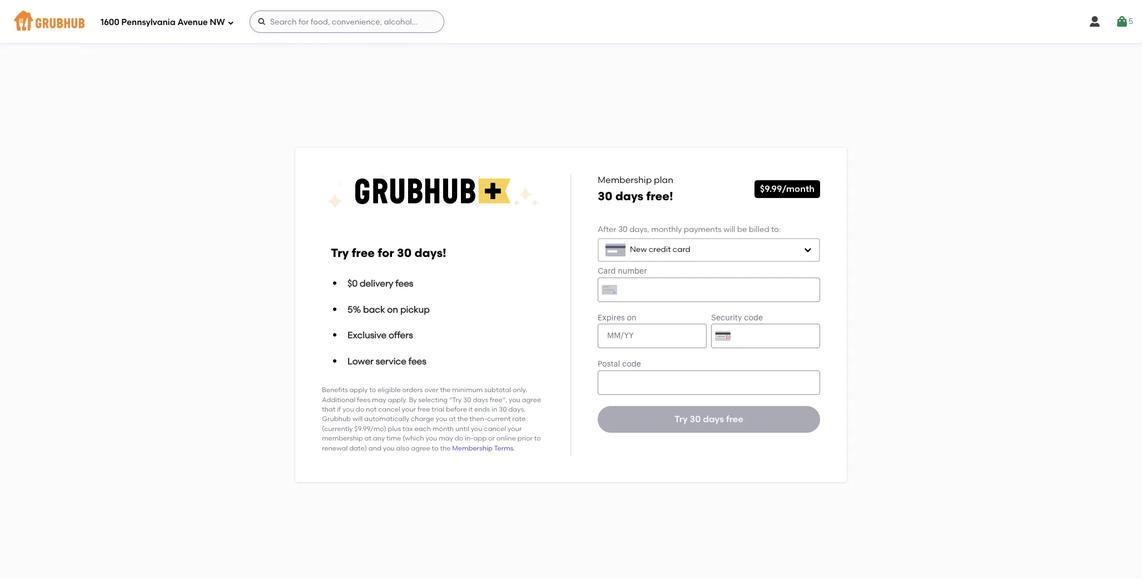 Task type: vqa. For each thing, say whether or not it's contained in the screenshot.
rightmost the Pcs
no



Task type: describe. For each thing, give the bounding box(es) containing it.
0 horizontal spatial your
[[402, 406, 416, 413]]

for
[[378, 246, 394, 260]]

will inside benefits apply to eligible orders over the minimum subtotal only. additional fees may apply. by selecting "try 30 days free", you agree that if you do not cancel your free trial before it ends in 30 days, grubhub will automatically charge you at the then-current rate (currently $9.99/mo) plus tax each month until you cancel your membership at any time (which you may do in-app or online prior to renewal date) and you also agree to the
[[353, 415, 363, 423]]

membership plan 30 days free!
[[598, 175, 674, 203]]

days inside 'membership plan 30 days free!'
[[616, 189, 644, 203]]

0 horizontal spatial may
[[372, 396, 386, 404]]

eligible
[[378, 386, 401, 394]]

1600 pennsylvania avenue nw
[[101, 17, 225, 27]]

prior
[[518, 435, 533, 442]]

1600
[[101, 17, 119, 27]]

membership for .
[[453, 444, 493, 452]]

0 vertical spatial to
[[370, 386, 376, 394]]

or
[[489, 435, 495, 442]]

days!
[[415, 246, 447, 260]]

month
[[433, 425, 454, 433]]

Search for food, convenience, alcohol... search field
[[250, 11, 444, 33]]

try for try free for 30 days!
[[331, 246, 349, 260]]

plus
[[388, 425, 401, 433]]

exclusive
[[348, 330, 387, 341]]

fees inside benefits apply to eligible orders over the minimum subtotal only. additional fees may apply. by selecting "try 30 days free", you agree that if you do not cancel your free trial before it ends in 30 days, grubhub will automatically charge you at the then-current rate (currently $9.99/mo) plus tax each month until you cancel your membership at any time (which you may do in-app or online prior to renewal date) and you also agree to the
[[357, 396, 371, 404]]

1 vertical spatial may
[[439, 435, 453, 442]]

1 horizontal spatial days,
[[630, 225, 650, 235]]

service
[[376, 356, 407, 367]]

$9.99/mo)
[[355, 425, 387, 433]]

until
[[456, 425, 470, 433]]

rate
[[513, 415, 526, 423]]

in-
[[465, 435, 474, 442]]

days, inside benefits apply to eligible orders over the minimum subtotal only. additional fees may apply. by selecting "try 30 days free", you agree that if you do not cancel your free trial before it ends in 30 days, grubhub will automatically charge you at the then-current rate (currently $9.99/mo) plus tax each month until you cancel your membership at any time (which you may do in-app or online prior to renewal date) and you also agree to the
[[509, 406, 526, 413]]

be
[[738, 225, 747, 235]]

benefits apply to eligible orders over the minimum subtotal only. additional fees may apply. by selecting "try 30 days free", you agree that if you do not cancel your free trial before it ends in 30 days, grubhub will automatically charge you at the then-current rate (currently $9.99/mo) plus tax each month until you cancel your membership at any time (which you may do in-app or online prior to renewal date) and you also agree to the
[[322, 386, 541, 452]]

you down the each
[[426, 435, 438, 442]]

on
[[387, 304, 398, 315]]

$0 delivery fees
[[348, 278, 414, 289]]

it
[[469, 406, 473, 413]]

pennsylvania
[[121, 17, 176, 27]]

0 horizontal spatial free
[[352, 246, 375, 260]]

additional
[[322, 396, 356, 404]]

and
[[369, 444, 382, 452]]

after
[[598, 225, 617, 235]]

each
[[415, 425, 431, 433]]

nw
[[210, 17, 225, 27]]

trial
[[432, 406, 445, 413]]

0 vertical spatial cancel
[[378, 406, 400, 413]]

5% back on pickup
[[348, 304, 430, 315]]

you down time
[[383, 444, 395, 452]]

free inside button
[[727, 414, 744, 424]]

in
[[492, 406, 498, 413]]

offers
[[389, 330, 413, 341]]

5
[[1129, 17, 1134, 26]]

30 inside 'membership plan 30 days free!'
[[598, 189, 613, 203]]

try 30 days free button
[[598, 406, 821, 433]]

charge
[[411, 415, 434, 423]]

$0
[[348, 278, 358, 289]]

pickup
[[401, 304, 430, 315]]

1 vertical spatial your
[[508, 425, 522, 433]]

if
[[337, 406, 341, 413]]

$9.99/month
[[760, 184, 815, 194]]

billed
[[749, 225, 770, 235]]

date)
[[350, 444, 367, 452]]

exclusive offers
[[348, 330, 413, 341]]

you down then-
[[471, 425, 483, 433]]

try 30 days free
[[675, 414, 744, 424]]

fees for $0 delivery fees
[[396, 278, 414, 289]]

that
[[322, 406, 336, 413]]

1 vertical spatial the
[[458, 415, 468, 423]]

.
[[514, 444, 515, 452]]

grubhub
[[322, 415, 351, 423]]

payments
[[684, 225, 722, 235]]

membership logo image
[[327, 174, 539, 210]]

any
[[373, 435, 385, 442]]

5%
[[348, 304, 361, 315]]

0 vertical spatial do
[[356, 406, 364, 413]]

subtotal
[[485, 386, 511, 394]]



Task type: locate. For each thing, give the bounding box(es) containing it.
do left in-
[[455, 435, 464, 442]]

main navigation navigation
[[0, 0, 1143, 43]]

agree
[[522, 396, 541, 404], [411, 444, 430, 452]]

you down only.
[[509, 396, 521, 404]]

0 horizontal spatial to
[[370, 386, 376, 394]]

avenue
[[178, 17, 208, 27]]

try inside the "try 30 days free" button
[[675, 414, 688, 424]]

orders
[[403, 386, 423, 394]]

fees down apply
[[357, 396, 371, 404]]

lower service fees
[[348, 356, 427, 367]]

agree down (which
[[411, 444, 430, 452]]

benefits
[[322, 386, 348, 394]]

1 horizontal spatial to
[[432, 444, 439, 452]]

cancel up automatically
[[378, 406, 400, 413]]

1 vertical spatial fees
[[409, 356, 427, 367]]

automatically
[[364, 415, 410, 423]]

1 vertical spatial agree
[[411, 444, 430, 452]]

at down before
[[449, 415, 456, 423]]

may up not
[[372, 396, 386, 404]]

lower
[[348, 356, 374, 367]]

apply
[[350, 386, 368, 394]]

0 vertical spatial try
[[331, 246, 349, 260]]

days inside the "try 30 days free" button
[[703, 414, 725, 424]]

0 horizontal spatial cancel
[[378, 406, 400, 413]]

tax
[[403, 425, 413, 433]]

online
[[497, 435, 516, 442]]

"try
[[449, 396, 462, 404]]

fees for lower service fees
[[409, 356, 427, 367]]

1 horizontal spatial will
[[724, 225, 736, 235]]

days
[[616, 189, 644, 203], [473, 396, 489, 404], [703, 414, 725, 424]]

apply.
[[388, 396, 408, 404]]

over
[[425, 386, 439, 394]]

1 horizontal spatial free
[[418, 406, 430, 413]]

agree down only.
[[522, 396, 541, 404]]

(currently
[[322, 425, 353, 433]]

membership
[[598, 175, 652, 185], [453, 444, 493, 452]]

1 vertical spatial days
[[473, 396, 489, 404]]

1 horizontal spatial at
[[449, 415, 456, 423]]

renewal
[[322, 444, 348, 452]]

free",
[[490, 396, 508, 404]]

svg image
[[1116, 15, 1129, 28]]

to:
[[772, 225, 781, 235]]

0 horizontal spatial membership
[[453, 444, 493, 452]]

delivery
[[360, 278, 394, 289]]

try
[[331, 246, 349, 260], [675, 414, 688, 424]]

0 horizontal spatial will
[[353, 415, 363, 423]]

fees right the delivery
[[396, 278, 414, 289]]

current
[[487, 415, 511, 423]]

may down month
[[439, 435, 453, 442]]

membership inside 'membership plan 30 days free!'
[[598, 175, 652, 185]]

your down rate
[[508, 425, 522, 433]]

your down "by"
[[402, 406, 416, 413]]

1 vertical spatial will
[[353, 415, 363, 423]]

do
[[356, 406, 364, 413], [455, 435, 464, 442]]

to down month
[[432, 444, 439, 452]]

5 button
[[1116, 12, 1134, 32]]

0 vertical spatial days
[[616, 189, 644, 203]]

(which
[[403, 435, 424, 442]]

2 horizontal spatial to
[[535, 435, 541, 442]]

you
[[509, 396, 521, 404], [343, 406, 354, 413], [436, 415, 448, 423], [471, 425, 483, 433], [426, 435, 438, 442], [383, 444, 395, 452]]

minimum
[[453, 386, 483, 394]]

fees right service
[[409, 356, 427, 367]]

days, up rate
[[509, 406, 526, 413]]

back
[[363, 304, 385, 315]]

will up $9.99/mo)
[[353, 415, 363, 423]]

0 vertical spatial your
[[402, 406, 416, 413]]

1 horizontal spatial do
[[455, 435, 464, 442]]

free!
[[647, 189, 674, 203]]

days, up new
[[630, 225, 650, 235]]

the right over
[[440, 386, 451, 394]]

free inside benefits apply to eligible orders over the minimum subtotal only. additional fees may apply. by selecting "try 30 days free", you agree that if you do not cancel your free trial before it ends in 30 days, grubhub will automatically charge you at the then-current rate (currently $9.99/mo) plus tax each month until you cancel your membership at any time (which you may do in-app or online prior to renewal date) and you also agree to the
[[418, 406, 430, 413]]

0 vertical spatial at
[[449, 415, 456, 423]]

2 vertical spatial to
[[432, 444, 439, 452]]

2 vertical spatial days
[[703, 414, 725, 424]]

to right apply
[[370, 386, 376, 394]]

svg image
[[1089, 15, 1102, 28], [257, 17, 266, 26], [227, 19, 234, 26], [804, 246, 813, 254]]

membership
[[322, 435, 363, 442]]

free
[[352, 246, 375, 260], [418, 406, 430, 413], [727, 414, 744, 424]]

0 horizontal spatial try
[[331, 246, 349, 260]]

0 horizontal spatial agree
[[411, 444, 430, 452]]

also
[[396, 444, 410, 452]]

1 horizontal spatial may
[[439, 435, 453, 442]]

before
[[446, 406, 467, 413]]

0 vertical spatial the
[[440, 386, 451, 394]]

1 horizontal spatial cancel
[[484, 425, 506, 433]]

to
[[370, 386, 376, 394], [535, 435, 541, 442], [432, 444, 439, 452]]

card
[[673, 245, 691, 254]]

to right prior
[[535, 435, 541, 442]]

new
[[630, 245, 647, 254]]

0 vertical spatial will
[[724, 225, 736, 235]]

cancel up or
[[484, 425, 506, 433]]

30 inside the "try 30 days free" button
[[690, 414, 701, 424]]

at down $9.99/mo)
[[365, 435, 372, 442]]

0 horizontal spatial do
[[356, 406, 364, 413]]

0 horizontal spatial days,
[[509, 406, 526, 413]]

2 horizontal spatial days
[[703, 414, 725, 424]]

credit
[[649, 245, 671, 254]]

0 vertical spatial fees
[[396, 278, 414, 289]]

0 vertical spatial days,
[[630, 225, 650, 235]]

days,
[[630, 225, 650, 235], [509, 406, 526, 413]]

1 vertical spatial do
[[455, 435, 464, 442]]

1 horizontal spatial your
[[508, 425, 522, 433]]

membership for 30
[[598, 175, 652, 185]]

1 horizontal spatial days
[[616, 189, 644, 203]]

fees
[[396, 278, 414, 289], [409, 356, 427, 367], [357, 396, 371, 404]]

try free for 30 days!
[[331, 246, 447, 260]]

2 vertical spatial fees
[[357, 396, 371, 404]]

do left not
[[356, 406, 364, 413]]

by
[[409, 396, 417, 404]]

1 vertical spatial at
[[365, 435, 372, 442]]

ends
[[475, 406, 490, 413]]

the up "until"
[[458, 415, 468, 423]]

only.
[[513, 386, 528, 394]]

after 30 days, monthly payments will be billed to:
[[598, 225, 781, 235]]

terms
[[494, 444, 514, 452]]

2 vertical spatial the
[[440, 444, 451, 452]]

2 horizontal spatial free
[[727, 414, 744, 424]]

at
[[449, 415, 456, 423], [365, 435, 372, 442]]

membership terms link
[[453, 444, 514, 452]]

the down month
[[440, 444, 451, 452]]

your
[[402, 406, 416, 413], [508, 425, 522, 433]]

selecting
[[419, 396, 448, 404]]

1 horizontal spatial agree
[[522, 396, 541, 404]]

1 horizontal spatial try
[[675, 414, 688, 424]]

plan
[[654, 175, 674, 185]]

the
[[440, 386, 451, 394], [458, 415, 468, 423], [440, 444, 451, 452]]

0 horizontal spatial at
[[365, 435, 372, 442]]

new credit card
[[630, 245, 691, 254]]

membership up free!
[[598, 175, 652, 185]]

1 vertical spatial membership
[[453, 444, 493, 452]]

0 horizontal spatial days
[[473, 396, 489, 404]]

0 vertical spatial membership
[[598, 175, 652, 185]]

1 vertical spatial try
[[675, 414, 688, 424]]

days inside benefits apply to eligible orders over the minimum subtotal only. additional fees may apply. by selecting "try 30 days free", you agree that if you do not cancel your free trial before it ends in 30 days, grubhub will automatically charge you at the then-current rate (currently $9.99/mo) plus tax each month until you cancel your membership at any time (which you may do in-app or online prior to renewal date) and you also agree to the
[[473, 396, 489, 404]]

then-
[[470, 415, 487, 423]]

app
[[474, 435, 487, 442]]

1 vertical spatial cancel
[[484, 425, 506, 433]]

0 vertical spatial agree
[[522, 396, 541, 404]]

you right if
[[343, 406, 354, 413]]

membership terms .
[[453, 444, 515, 452]]

will left be
[[724, 225, 736, 235]]

0 vertical spatial may
[[372, 396, 386, 404]]

membership down in-
[[453, 444, 493, 452]]

not
[[366, 406, 377, 413]]

may
[[372, 396, 386, 404], [439, 435, 453, 442]]

monthly
[[652, 225, 682, 235]]

1 vertical spatial days,
[[509, 406, 526, 413]]

1 horizontal spatial membership
[[598, 175, 652, 185]]

time
[[387, 435, 401, 442]]

cancel
[[378, 406, 400, 413], [484, 425, 506, 433]]

1 vertical spatial to
[[535, 435, 541, 442]]

try for try 30 days free
[[675, 414, 688, 424]]

you up month
[[436, 415, 448, 423]]

will
[[724, 225, 736, 235], [353, 415, 363, 423]]

30
[[598, 189, 613, 203], [619, 225, 628, 235], [397, 246, 412, 260], [464, 396, 472, 404], [499, 406, 507, 413], [690, 414, 701, 424]]



